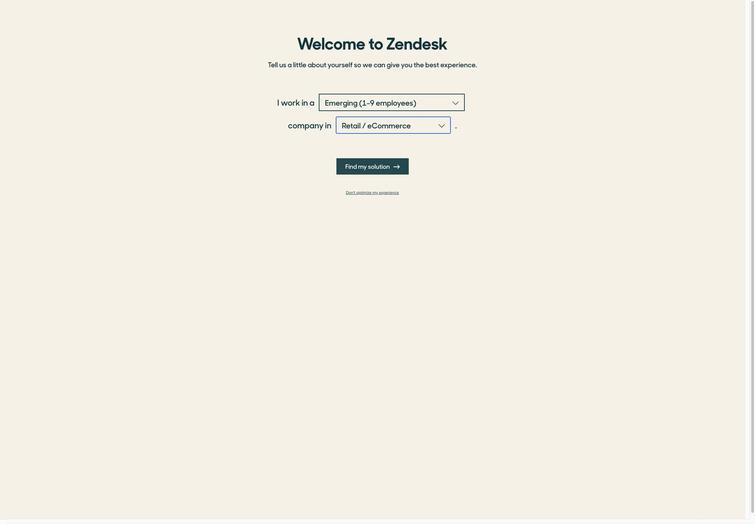 Task type: locate. For each thing, give the bounding box(es) containing it.
0 horizontal spatial a
[[288, 59, 292, 69]]

best
[[426, 59, 439, 69]]

to
[[369, 30, 384, 54]]

my right optimize
[[373, 190, 378, 195]]

give
[[387, 59, 400, 69]]

1 vertical spatial in
[[325, 119, 332, 131]]

0 horizontal spatial in
[[302, 97, 308, 108]]

my right find at the top of the page
[[358, 162, 367, 171]]

.
[[456, 119, 457, 131]]

us
[[279, 59, 287, 69]]

company in
[[288, 119, 332, 131]]

zendesk
[[387, 30, 448, 54]]

0 vertical spatial my
[[358, 162, 367, 171]]

in right work at top left
[[302, 97, 308, 108]]

tell
[[268, 59, 278, 69]]

i
[[278, 97, 279, 108]]

we
[[363, 59, 373, 69]]

optimize
[[357, 190, 372, 195]]

0 vertical spatial a
[[288, 59, 292, 69]]

arrow right image
[[394, 164, 400, 170]]

find
[[345, 162, 357, 171]]

about
[[308, 59, 327, 69]]

my
[[358, 162, 367, 171], [373, 190, 378, 195]]

a right work at top left
[[310, 97, 315, 108]]

experience
[[379, 190, 399, 195]]

find     my solution
[[345, 162, 391, 171]]

experience.
[[441, 59, 478, 69]]

in right company
[[325, 119, 332, 131]]

welcome to zendesk
[[297, 30, 448, 54]]

0 vertical spatial in
[[302, 97, 308, 108]]

don't optimize my experience link
[[264, 190, 482, 195]]

a
[[288, 59, 292, 69], [310, 97, 315, 108]]

don't
[[346, 190, 356, 195]]

1 horizontal spatial my
[[373, 190, 378, 195]]

1 vertical spatial a
[[310, 97, 315, 108]]

in
[[302, 97, 308, 108], [325, 119, 332, 131]]

find     my solution button
[[337, 158, 409, 175]]

a right us
[[288, 59, 292, 69]]

0 horizontal spatial my
[[358, 162, 367, 171]]

can
[[374, 59, 386, 69]]

1 horizontal spatial in
[[325, 119, 332, 131]]



Task type: describe. For each thing, give the bounding box(es) containing it.
company
[[288, 119, 324, 131]]

i work in a
[[278, 97, 315, 108]]

work
[[281, 97, 300, 108]]

the
[[414, 59, 424, 69]]

solution
[[368, 162, 390, 171]]

1 horizontal spatial a
[[310, 97, 315, 108]]

little
[[293, 59, 307, 69]]

welcome
[[297, 30, 366, 54]]

1 vertical spatial my
[[373, 190, 378, 195]]

my inside button
[[358, 162, 367, 171]]

yourself
[[328, 59, 353, 69]]

tell us a little about yourself so we can give you the best experience.
[[268, 59, 478, 69]]

so
[[354, 59, 362, 69]]

don't optimize my experience
[[346, 190, 399, 195]]

you
[[401, 59, 413, 69]]



